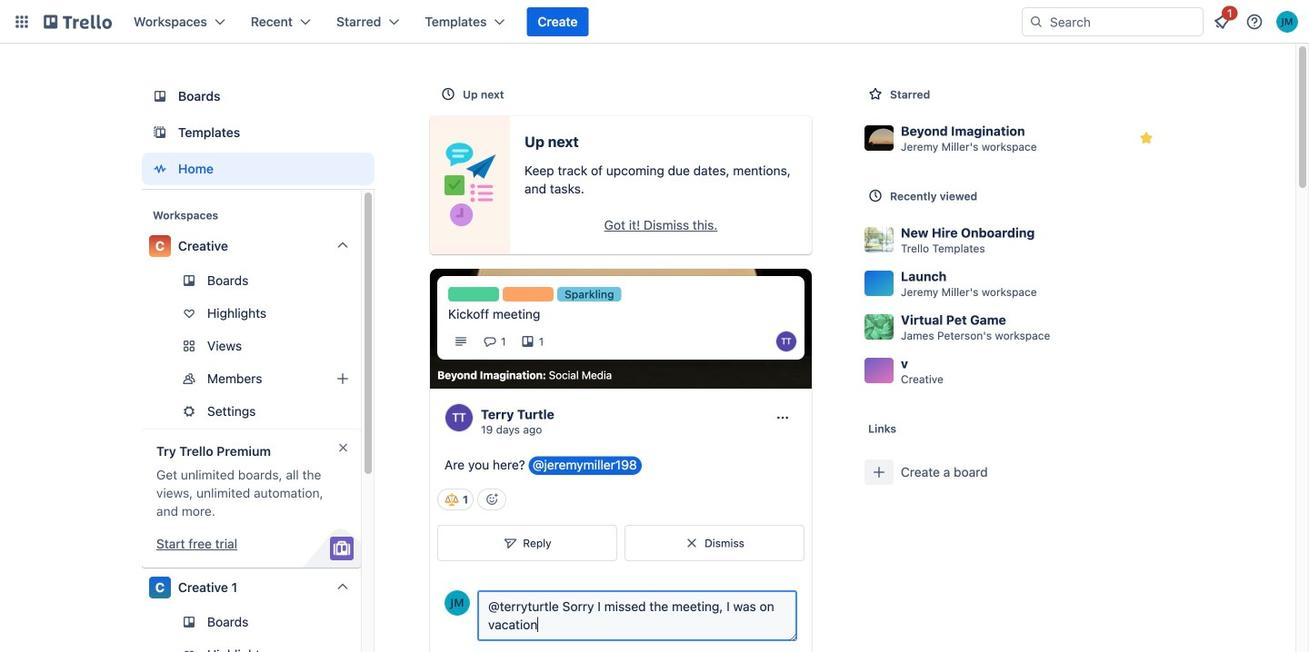Task type: vqa. For each thing, say whether or not it's contained in the screenshot.
forward icon
yes



Task type: locate. For each thing, give the bounding box(es) containing it.
forward image right add "image"
[[357, 368, 379, 390]]

forward image
[[357, 336, 379, 357], [357, 368, 379, 390]]

board image
[[149, 85, 171, 107]]

add image
[[332, 368, 354, 390]]

1 vertical spatial forward image
[[357, 368, 379, 390]]

1 notification image
[[1211, 11, 1233, 33]]

None text field
[[477, 591, 798, 642]]

color: sky, title: "sparkling" element
[[557, 287, 622, 302]]

Search field
[[1022, 7, 1204, 36]]

0 vertical spatial forward image
[[357, 336, 379, 357]]

forward image up forward image
[[357, 336, 379, 357]]

forward image
[[357, 401, 379, 423]]

2 forward image from the top
[[357, 368, 379, 390]]

primary element
[[0, 0, 1310, 44]]

color: orange, title: none image
[[503, 287, 554, 302]]



Task type: describe. For each thing, give the bounding box(es) containing it.
1 forward image from the top
[[357, 336, 379, 357]]

search image
[[1029, 15, 1044, 29]]

jeremy miller (jeremymiller198) image
[[1277, 11, 1299, 33]]

click to unstar beyond imagination. it will be removed from your starred list. image
[[1138, 129, 1156, 147]]

template board image
[[149, 122, 171, 144]]

color: green, title: none image
[[448, 287, 499, 302]]

back to home image
[[44, 7, 112, 36]]

add reaction image
[[478, 489, 507, 511]]

open information menu image
[[1246, 13, 1264, 31]]

home image
[[149, 158, 171, 180]]



